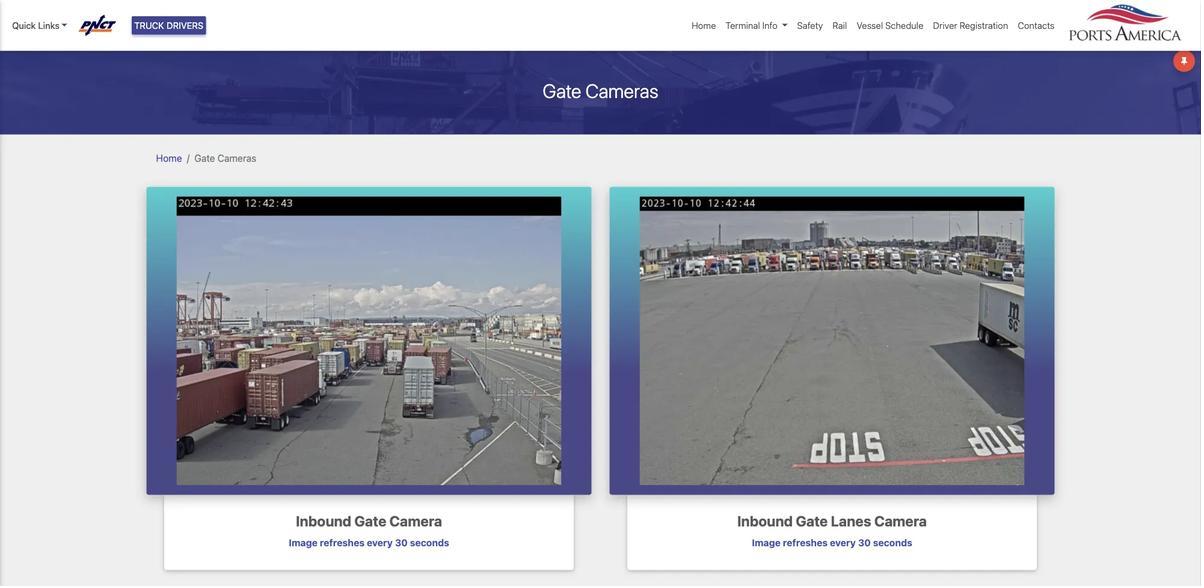 Task type: locate. For each thing, give the bounding box(es) containing it.
0 horizontal spatial camera
[[390, 512, 442, 529]]

30
[[395, 537, 408, 548], [858, 537, 871, 548]]

0 horizontal spatial seconds
[[410, 537, 449, 548]]

gate
[[543, 79, 582, 102], [194, 152, 215, 164], [355, 512, 387, 529], [796, 512, 828, 529]]

every down inbound gate camera
[[367, 537, 393, 548]]

refreshes down inbound gate camera
[[320, 537, 365, 548]]

1 horizontal spatial seconds
[[873, 537, 913, 548]]

refreshes
[[320, 537, 365, 548], [783, 537, 828, 548]]

driver
[[933, 20, 958, 31]]

2 30 from the left
[[858, 537, 871, 548]]

1 image refreshes every 30 seconds from the left
[[289, 537, 449, 548]]

quick links link
[[12, 19, 67, 32]]

inbound
[[296, 512, 351, 529], [738, 512, 793, 529]]

cameras
[[586, 79, 659, 102], [218, 152, 256, 164]]

0 horizontal spatial every
[[367, 537, 393, 548]]

1 horizontal spatial refreshes
[[783, 537, 828, 548]]

1 image from the left
[[289, 537, 318, 548]]

2 inbound from the left
[[738, 512, 793, 529]]

refreshes down inbound gate lanes camera
[[783, 537, 828, 548]]

camera
[[390, 512, 442, 529], [875, 512, 927, 529]]

0 horizontal spatial 30
[[395, 537, 408, 548]]

1 horizontal spatial camera
[[875, 512, 927, 529]]

0 horizontal spatial image refreshes every 30 seconds
[[289, 537, 449, 548]]

seconds
[[410, 537, 449, 548], [873, 537, 913, 548]]

0 horizontal spatial inbound
[[296, 512, 351, 529]]

vessel schedule
[[857, 20, 924, 31]]

gate cameras
[[543, 79, 659, 102], [194, 152, 256, 164]]

home
[[692, 20, 716, 31], [156, 152, 182, 164]]

1 seconds from the left
[[410, 537, 449, 548]]

schedule
[[886, 20, 924, 31]]

every
[[367, 537, 393, 548], [830, 537, 856, 548]]

1 vertical spatial home link
[[156, 152, 182, 164]]

1 horizontal spatial image refreshes every 30 seconds
[[752, 537, 913, 548]]

1 vertical spatial home
[[156, 152, 182, 164]]

0 horizontal spatial home link
[[156, 152, 182, 164]]

30 for camera
[[395, 537, 408, 548]]

image refreshes every 30 seconds down inbound gate lanes camera
[[752, 537, 913, 548]]

30 for lanes
[[858, 537, 871, 548]]

1 refreshes from the left
[[320, 537, 365, 548]]

30 down lanes
[[858, 537, 871, 548]]

home link
[[687, 14, 721, 37], [156, 152, 182, 164]]

inbound for inbound gate camera
[[296, 512, 351, 529]]

image refreshes every 30 seconds
[[289, 537, 449, 548], [752, 537, 913, 548]]

1 horizontal spatial every
[[830, 537, 856, 548]]

2 refreshes from the left
[[783, 537, 828, 548]]

2 every from the left
[[830, 537, 856, 548]]

1 horizontal spatial home link
[[687, 14, 721, 37]]

2 seconds from the left
[[873, 537, 913, 548]]

0 horizontal spatial gate cameras
[[194, 152, 256, 164]]

1 30 from the left
[[395, 537, 408, 548]]

1 every from the left
[[367, 537, 393, 548]]

contacts
[[1018, 20, 1055, 31]]

1 horizontal spatial inbound
[[738, 512, 793, 529]]

0 horizontal spatial refreshes
[[320, 537, 365, 548]]

1 vertical spatial cameras
[[218, 152, 256, 164]]

30 down inbound gate camera
[[395, 537, 408, 548]]

image
[[289, 537, 318, 548], [752, 537, 781, 548]]

driver registration link
[[929, 14, 1013, 37]]

0 vertical spatial gate cameras
[[543, 79, 659, 102]]

0 horizontal spatial image
[[289, 537, 318, 548]]

0 vertical spatial home
[[692, 20, 716, 31]]

terminal
[[726, 20, 760, 31]]

1 horizontal spatial 30
[[858, 537, 871, 548]]

1 inbound from the left
[[296, 512, 351, 529]]

driver registration
[[933, 20, 1009, 31]]

2 image from the left
[[752, 537, 781, 548]]

0 vertical spatial home link
[[687, 14, 721, 37]]

1 horizontal spatial image
[[752, 537, 781, 548]]

1 horizontal spatial gate cameras
[[543, 79, 659, 102]]

0 vertical spatial cameras
[[586, 79, 659, 102]]

0 horizontal spatial home
[[156, 152, 182, 164]]

every down lanes
[[830, 537, 856, 548]]

2 image refreshes every 30 seconds from the left
[[752, 537, 913, 548]]

safety link
[[793, 14, 828, 37]]

safety
[[797, 20, 823, 31]]

image refreshes every 30 seconds down inbound gate camera
[[289, 537, 449, 548]]



Task type: describe. For each thing, give the bounding box(es) containing it.
seconds for camera
[[410, 537, 449, 548]]

truck drivers
[[134, 20, 204, 31]]

quick links
[[12, 20, 59, 31]]

inbound for inbound gate lanes camera
[[738, 512, 793, 529]]

truck drivers link
[[132, 16, 206, 35]]

image for inbound gate lanes camera
[[752, 537, 781, 548]]

1 vertical spatial gate cameras
[[194, 152, 256, 164]]

0 horizontal spatial cameras
[[218, 152, 256, 164]]

links
[[38, 20, 59, 31]]

drivers
[[167, 20, 204, 31]]

image for inbound gate camera
[[289, 537, 318, 548]]

every for lanes
[[830, 537, 856, 548]]

refreshes for lanes
[[783, 537, 828, 548]]

vessel schedule link
[[852, 14, 929, 37]]

1 horizontal spatial cameras
[[586, 79, 659, 102]]

registration
[[960, 20, 1009, 31]]

rail
[[833, 20, 847, 31]]

info
[[763, 20, 778, 31]]

seconds for lanes
[[873, 537, 913, 548]]

truck
[[134, 20, 164, 31]]

rail link
[[828, 14, 852, 37]]

2 camera from the left
[[875, 512, 927, 529]]

1 horizontal spatial home
[[692, 20, 716, 31]]

image refreshes every 30 seconds for lanes
[[752, 537, 913, 548]]

image refreshes every 30 seconds for camera
[[289, 537, 449, 548]]

inbound gate lanes camera
[[738, 512, 927, 529]]

vessel
[[857, 20, 883, 31]]

1 camera from the left
[[390, 512, 442, 529]]

quick
[[12, 20, 36, 31]]

contacts link
[[1013, 14, 1060, 37]]

every for camera
[[367, 537, 393, 548]]

refreshes for camera
[[320, 537, 365, 548]]

terminal info
[[726, 20, 778, 31]]

inbound gate camera
[[296, 512, 442, 529]]

terminal info link
[[721, 14, 793, 37]]

lanes
[[831, 512, 872, 529]]



Task type: vqa. For each thing, say whether or not it's contained in the screenshot.
'Vessel'
yes



